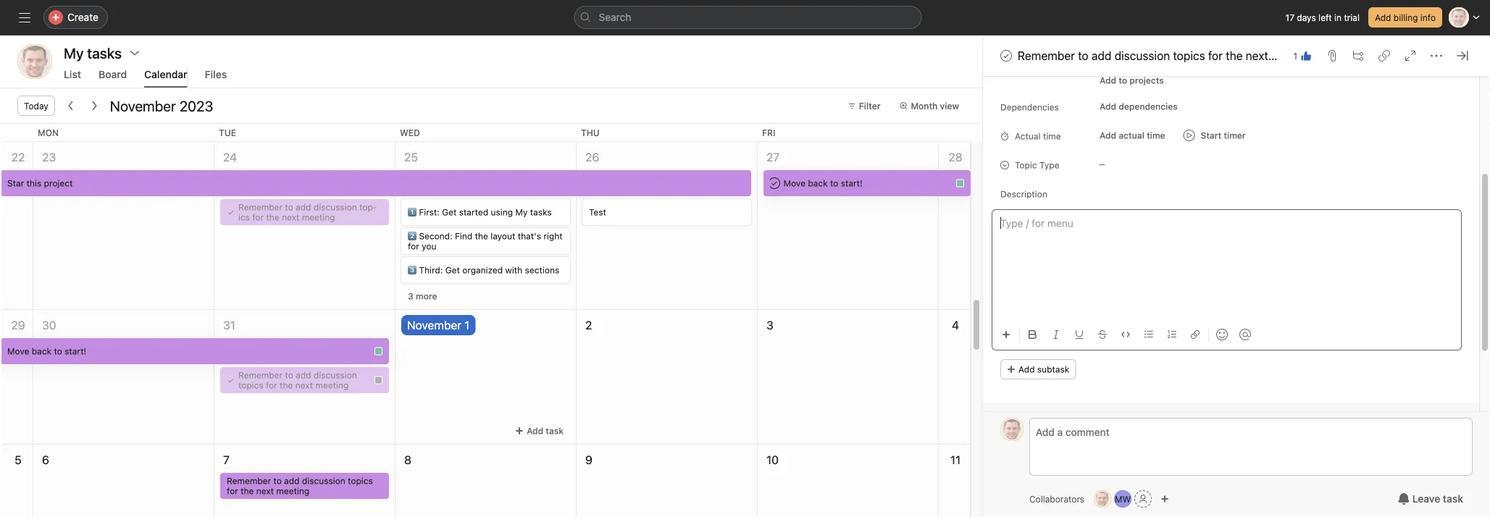 Task type: describe. For each thing, give the bounding box(es) containing it.
add subtask image
[[1353, 50, 1364, 62]]

1 button
[[1289, 46, 1316, 66]]

1️⃣ first: get started using my tasks
[[408, 207, 552, 217]]

show options image
[[129, 47, 141, 59]]

remember inside 7 remember to add discussion topics for the next meeting
[[227, 476, 271, 486]]

november 1
[[407, 318, 470, 332]]

27
[[767, 150, 780, 164]]

copy task link image
[[1379, 50, 1390, 62]]

remember to add discussion topics for the next meeting for 4
[[238, 370, 357, 391]]

emoji image
[[1217, 329, 1228, 341]]

22
[[11, 150, 25, 164]]

billing
[[1394, 12, 1418, 22]]

today
[[24, 101, 48, 111]]

search button
[[574, 6, 922, 29]]

1 inside button
[[1294, 51, 1298, 61]]

— button
[[1093, 155, 1180, 175]]

list link
[[64, 68, 81, 88]]

link image
[[1191, 331, 1200, 339]]

left
[[1319, 12, 1332, 22]]

for inside 2️⃣ second: find the layout that's right for you
[[408, 241, 419, 251]]

next inside 7 remember to add discussion topics for the next meeting
[[256, 486, 274, 496]]

more actions for this task image
[[1431, 50, 1443, 62]]

get for organized
[[445, 265, 460, 275]]

search
[[599, 11, 631, 23]]

days
[[1297, 12, 1316, 22]]

7
[[223, 453, 230, 467]]

started
[[459, 207, 488, 217]]

next inside dialog
[[1246, 49, 1269, 63]]

topic type
[[1015, 160, 1060, 171]]

add actual time
[[1100, 131, 1165, 141]]

november for november 1
[[407, 318, 462, 332]]

type
[[1040, 160, 1060, 171]]

dependencies
[[1001, 103, 1059, 113]]

create button
[[43, 6, 108, 29]]

add subtask button
[[1001, 360, 1076, 380]]

meeting inside 7 remember to add discussion topics for the next meeting
[[276, 486, 310, 496]]

add for add subtask
[[1019, 365, 1035, 375]]

more
[[416, 291, 437, 301]]

you
[[422, 241, 437, 251]]

add actual time button
[[1093, 126, 1172, 146]]

start
[[1201, 131, 1222, 141]]

17
[[1286, 12, 1295, 22]]

24
[[223, 150, 237, 164]]

month view button
[[893, 96, 966, 116]]

add to projects
[[1100, 76, 1164, 86]]

italics image
[[1052, 331, 1061, 339]]

task for add task
[[546, 426, 564, 436]]

add task
[[527, 426, 564, 436]]

mw button
[[1114, 491, 1132, 508]]

view
[[940, 101, 959, 111]]

1️⃣
[[408, 207, 417, 217]]

move for 30
[[7, 346, 29, 356]]

0 horizontal spatial time
[[1043, 132, 1061, 142]]

the inside dialog
[[1226, 49, 1243, 63]]

code image
[[1122, 331, 1130, 339]]

this
[[26, 178, 41, 188]]

at mention image
[[1240, 329, 1251, 341]]

topics inside 7 remember to add discussion topics for the next meeting
[[348, 476, 373, 486]]

bulleted list image
[[1145, 331, 1153, 339]]

25
[[404, 150, 418, 164]]

start timer
[[1201, 131, 1246, 141]]

7 remember to add discussion topics for the next meeting
[[223, 453, 373, 496]]

add dependencies
[[1100, 102, 1178, 112]]

wed
[[400, 128, 420, 138]]

discussion inside dialog
[[1115, 49, 1170, 63]]

topic
[[1015, 160, 1037, 171]]

the inside 2️⃣ second: find the layout that's right for you
[[475, 231, 488, 241]]

leave task
[[1413, 493, 1464, 505]]

add for add billing info
[[1375, 12, 1391, 22]]

list
[[64, 68, 81, 80]]

mw
[[1115, 494, 1131, 504]]

numbered list image
[[1168, 331, 1177, 339]]

create
[[67, 11, 99, 23]]

9
[[585, 453, 593, 467]]

topics inside remember to add discussion topics for the next meeting dialog
[[1173, 49, 1205, 63]]

add billing info
[[1375, 12, 1436, 22]]

6
[[42, 453, 49, 467]]

using
[[491, 207, 513, 217]]

discussion inside 7 remember to add discussion topics for the next meeting
[[302, 476, 345, 486]]

project
[[44, 178, 73, 188]]

2
[[585, 318, 592, 332]]

23
[[42, 150, 56, 164]]

add task button
[[509, 421, 570, 441]]

month
[[911, 101, 938, 111]]

tt for right tt button
[[1097, 494, 1108, 504]]

start! for 30
[[65, 346, 86, 356]]

add or remove collaborators image
[[1161, 495, 1170, 504]]

actual
[[1119, 131, 1145, 141]]

move back to start! for 30
[[7, 346, 86, 356]]

timer
[[1224, 131, 1246, 141]]

calendar
[[144, 68, 187, 80]]

3️⃣
[[408, 265, 417, 275]]

tue
[[219, 128, 236, 138]]

attachments: add a file to this task, remember to add discussion topics for the next meeting image
[[1327, 50, 1338, 62]]

3 for 3 more
[[408, 291, 414, 301]]

organized
[[462, 265, 503, 275]]

back for 27
[[796, 178, 816, 188]]

with
[[505, 265, 523, 275]]

add inside dialog
[[1092, 49, 1112, 63]]

add for add to projects
[[1100, 76, 1117, 86]]

third:
[[419, 265, 443, 275]]

board link
[[99, 68, 127, 88]]

toolbar inside remember to add discussion topics for the next meeting dialog
[[996, 318, 1462, 351]]

1 vertical spatial 1
[[465, 318, 470, 332]]

collaborators
[[1030, 494, 1085, 504]]



Task type: locate. For each thing, give the bounding box(es) containing it.
dependencies
[[1119, 102, 1178, 112]]

my
[[515, 207, 528, 217]]

the
[[1226, 49, 1243, 63], [266, 212, 279, 222], [475, 231, 488, 241], [280, 380, 293, 391], [241, 486, 254, 496]]

actual
[[1015, 132, 1041, 142]]

completed image
[[998, 47, 1015, 64]]

add inside the add dependencies button
[[1100, 102, 1117, 112]]

back for 30
[[32, 346, 51, 356]]

time inside dropdown button
[[1147, 131, 1165, 141]]

strikethrough image
[[1098, 331, 1107, 339]]

add subtask
[[1019, 365, 1070, 375]]

0 horizontal spatial 1
[[465, 318, 470, 332]]

discussion
[[1115, 49, 1170, 63], [314, 202, 357, 212], [314, 370, 357, 380], [302, 476, 345, 486]]

0 vertical spatial move back to start!
[[772, 178, 851, 188]]

0 horizontal spatial task
[[546, 426, 564, 436]]

move down 29
[[7, 346, 29, 356]]

3
[[408, 291, 414, 301], [767, 318, 774, 332]]

test
[[589, 207, 606, 217]]

trial
[[1344, 12, 1360, 22]]

3 inside "3 more" button
[[408, 291, 414, 301]]

1 down organized on the left bottom of the page
[[465, 318, 470, 332]]

1 vertical spatial back
[[32, 346, 51, 356]]

2 horizontal spatial tt
[[1097, 494, 1108, 504]]

board
[[99, 68, 127, 80]]

remember to add discussion topics for the next meeting inside dialog
[[1018, 49, 1314, 63]]

description
[[1001, 189, 1048, 200]]

10
[[767, 453, 779, 467]]

tt for "month view" dropdown button at right tt button
[[28, 55, 42, 68]]

tt left mw
[[1097, 494, 1108, 504]]

files link
[[205, 68, 227, 88]]

add inside the add billing info button
[[1375, 12, 1391, 22]]

layout
[[491, 231, 515, 241]]

add
[[1375, 12, 1391, 22], [1100, 76, 1117, 86], [1100, 102, 1117, 112], [1100, 131, 1117, 141], [1019, 365, 1035, 375], [527, 426, 543, 436]]

1 vertical spatial get
[[445, 265, 460, 275]]

filter button
[[841, 96, 887, 116]]

1 vertical spatial start!
[[65, 346, 86, 356]]

26
[[585, 150, 599, 164]]

get right third:
[[445, 265, 460, 275]]

1 vertical spatial 3
[[767, 318, 774, 332]]

find
[[455, 231, 473, 241]]

0 vertical spatial 3
[[408, 291, 414, 301]]

underline image
[[1075, 331, 1084, 339]]

sections
[[525, 265, 560, 275]]

1 vertical spatial tt
[[1007, 425, 1018, 435]]

0 horizontal spatial start!
[[65, 346, 86, 356]]

get for started
[[442, 207, 457, 217]]

tt button for "month view" dropdown button at right
[[17, 44, 52, 79]]

task for leave task
[[1443, 493, 1464, 505]]

move back to start! down 30
[[7, 346, 86, 356]]

1 vertical spatial move back to start!
[[7, 346, 86, 356]]

0 horizontal spatial move back to start!
[[7, 346, 86, 356]]

tt down add subtask button
[[1007, 425, 1018, 435]]

0 horizontal spatial 3
[[408, 291, 414, 301]]

2023
[[179, 97, 213, 114]]

1 horizontal spatial start!
[[829, 178, 851, 188]]

expand sidebar image
[[19, 12, 30, 23]]

tt button left list
[[17, 44, 52, 79]]

3 for 3
[[767, 318, 774, 332]]

to inside 7 remember to add discussion topics for the next meeting
[[273, 476, 282, 486]]

task
[[546, 426, 564, 436], [1443, 493, 1464, 505]]

november 2023
[[110, 97, 213, 114]]

0 vertical spatial remember to add discussion topics for the next meeting
[[1018, 49, 1314, 63]]

1 horizontal spatial back
[[796, 178, 816, 188]]

0 vertical spatial start!
[[829, 178, 851, 188]]

0 horizontal spatial tt button
[[17, 44, 52, 79]]

1 horizontal spatial november
[[407, 318, 462, 332]]

start! for 27
[[829, 178, 851, 188]]

add inside add actual time dropdown button
[[1100, 131, 1117, 141]]

2️⃣
[[408, 231, 417, 241]]

1 horizontal spatial tt
[[1007, 425, 1018, 435]]

november for november 2023
[[110, 97, 176, 114]]

1 vertical spatial november
[[407, 318, 462, 332]]

for
[[1208, 49, 1223, 63], [252, 212, 264, 222], [408, 241, 419, 251], [266, 380, 277, 391], [227, 486, 238, 496]]

11
[[951, 453, 961, 467]]

0 vertical spatial move
[[772, 178, 794, 188]]

for inside 7 remember to add discussion topics for the next meeting
[[227, 486, 238, 496]]

1 horizontal spatial time
[[1147, 131, 1165, 141]]

0 vertical spatial get
[[442, 207, 457, 217]]

0 vertical spatial task
[[546, 426, 564, 436]]

0 vertical spatial 1
[[1294, 51, 1298, 61]]

1 vertical spatial task
[[1443, 493, 1464, 505]]

the inside 7 remember to add discussion topics for the next meeting
[[241, 486, 254, 496]]

remember
[[1018, 49, 1075, 63], [238, 202, 283, 212], [238, 370, 283, 380], [227, 476, 271, 486]]

next
[[1246, 49, 1269, 63], [282, 212, 300, 222], [295, 380, 313, 391], [256, 486, 274, 496]]

november
[[110, 97, 176, 114], [407, 318, 462, 332]]

november down calendar link
[[110, 97, 176, 114]]

0 horizontal spatial move
[[7, 346, 29, 356]]

fri
[[762, 128, 776, 138]]

0 horizontal spatial november
[[110, 97, 176, 114]]

month view
[[911, 101, 959, 111]]

1 horizontal spatial move
[[772, 178, 794, 188]]

1
[[1294, 51, 1298, 61], [465, 318, 470, 332]]

tt button left mw
[[1094, 491, 1112, 508]]

1 left attachments: add a file to this task, remember to add discussion topics for the next meeting "image"
[[1294, 51, 1298, 61]]

meeting inside dialog
[[1272, 49, 1314, 63]]

0 horizontal spatial back
[[32, 346, 51, 356]]

toolbar
[[996, 318, 1462, 351]]

0 vertical spatial november
[[110, 97, 176, 114]]

full screen image
[[1405, 50, 1416, 62]]

thu
[[581, 128, 600, 138]]

2 vertical spatial tt button
[[1094, 491, 1112, 508]]

1 horizontal spatial tt button
[[1001, 418, 1024, 441]]

5
[[15, 453, 22, 467]]

to inside button
[[1119, 76, 1127, 86]]

2 vertical spatial tt
[[1097, 494, 1108, 504]]

task inside remember to add discussion topics for the next meeting dialog
[[1443, 493, 1464, 505]]

mon
[[38, 128, 59, 138]]

right
[[544, 231, 563, 241]]

topics inside remember to add discussion topics for the next meeting
[[238, 380, 263, 391]]

start timer button
[[1178, 126, 1252, 146]]

time
[[1147, 131, 1165, 141], [1043, 132, 1061, 142]]

actual time
[[1015, 132, 1061, 142]]

add dependencies button
[[1093, 97, 1184, 117]]

remember to add discussion topics for the next meeting for 28
[[238, 202, 377, 222]]

1 horizontal spatial 3
[[767, 318, 774, 332]]

start!
[[829, 178, 851, 188], [65, 346, 86, 356]]

move back to start! down 27
[[772, 178, 851, 188]]

move back to start! for 27
[[772, 178, 851, 188]]

tt for tt button for mw button at bottom right
[[1007, 425, 1018, 435]]

add inside add task button
[[527, 426, 543, 436]]

add for add task
[[527, 426, 543, 436]]

0 vertical spatial tt
[[28, 55, 42, 68]]

meeting
[[1272, 49, 1314, 63], [302, 212, 335, 222], [315, 380, 349, 391], [276, 486, 310, 496]]

remember inside dialog
[[1018, 49, 1075, 63]]

topics
[[1173, 49, 1205, 63], [238, 202, 377, 222], [238, 380, 263, 391], [348, 476, 373, 486]]

3️⃣ third: get organized with sections
[[408, 265, 560, 275]]

1 horizontal spatial task
[[1443, 493, 1464, 505]]

1 horizontal spatial 1
[[1294, 51, 1298, 61]]

star this project
[[7, 178, 73, 188]]

for inside remember to add discussion topics for the next meeting dialog
[[1208, 49, 1223, 63]]

that's
[[518, 231, 541, 241]]

1 vertical spatial tt button
[[1001, 418, 1024, 441]]

today button
[[17, 96, 55, 116]]

tt left list
[[28, 55, 42, 68]]

28
[[949, 150, 963, 164]]

projects
[[1130, 76, 1164, 86]]

1 vertical spatial remember to add discussion topics for the next meeting
[[238, 202, 377, 222]]

add inside add subtask button
[[1019, 365, 1035, 375]]

back
[[796, 178, 816, 188], [32, 346, 51, 356]]

tt button down add subtask button
[[1001, 418, 1024, 441]]

close details image
[[1457, 50, 1469, 62]]

add inside 7 remember to add discussion topics for the next meeting
[[284, 476, 300, 486]]

0 vertical spatial back
[[796, 178, 816, 188]]

get
[[442, 207, 457, 217], [445, 265, 460, 275]]

previous month image
[[65, 100, 77, 112]]

my tasks
[[64, 44, 122, 61]]

add inside the "add to projects" button
[[1100, 76, 1117, 86]]

filter
[[859, 101, 881, 111]]

second:
[[419, 231, 453, 241]]

move down 27
[[772, 178, 794, 188]]

search list box
[[574, 6, 922, 29]]

8
[[404, 453, 411, 467]]

in
[[1335, 12, 1342, 22]]

tt
[[28, 55, 42, 68], [1007, 425, 1018, 435], [1097, 494, 1108, 504]]

november down more
[[407, 318, 462, 332]]

remember to add discussion topics for the next meeting
[[1018, 49, 1314, 63], [238, 202, 377, 222], [238, 370, 357, 391]]

29
[[11, 318, 25, 332]]

star
[[7, 178, 24, 188]]

4
[[952, 318, 959, 332]]

subtask
[[1037, 365, 1070, 375]]

0 horizontal spatial tt
[[28, 55, 42, 68]]

insert an object image
[[1002, 331, 1011, 339]]

1 vertical spatial move
[[7, 346, 29, 356]]

next month image
[[88, 100, 100, 112]]

0 vertical spatial tt button
[[17, 44, 52, 79]]

2 horizontal spatial tt button
[[1094, 491, 1112, 508]]

calendar link
[[144, 68, 187, 88]]

tasks
[[530, 207, 552, 217]]

leave task button
[[1389, 486, 1473, 512]]

3 more button
[[401, 286, 444, 306]]

get right first:
[[442, 207, 457, 217]]

files
[[205, 68, 227, 80]]

tt button for mw button at bottom right
[[1001, 418, 1024, 441]]

move for 27
[[772, 178, 794, 188]]

info
[[1421, 12, 1436, 22]]

bold image
[[1029, 331, 1038, 339]]

add for add dependencies
[[1100, 102, 1117, 112]]

remember to add discussion topics for the next meeting dialog
[[983, 0, 1490, 517]]

2 vertical spatial remember to add discussion topics for the next meeting
[[238, 370, 357, 391]]

first:
[[419, 207, 440, 217]]

1 horizontal spatial move back to start!
[[772, 178, 851, 188]]

add for add actual time
[[1100, 131, 1117, 141]]

Completed checkbox
[[998, 47, 1015, 64]]



Task type: vqa. For each thing, say whether or not it's contained in the screenshot.
Topic
yes



